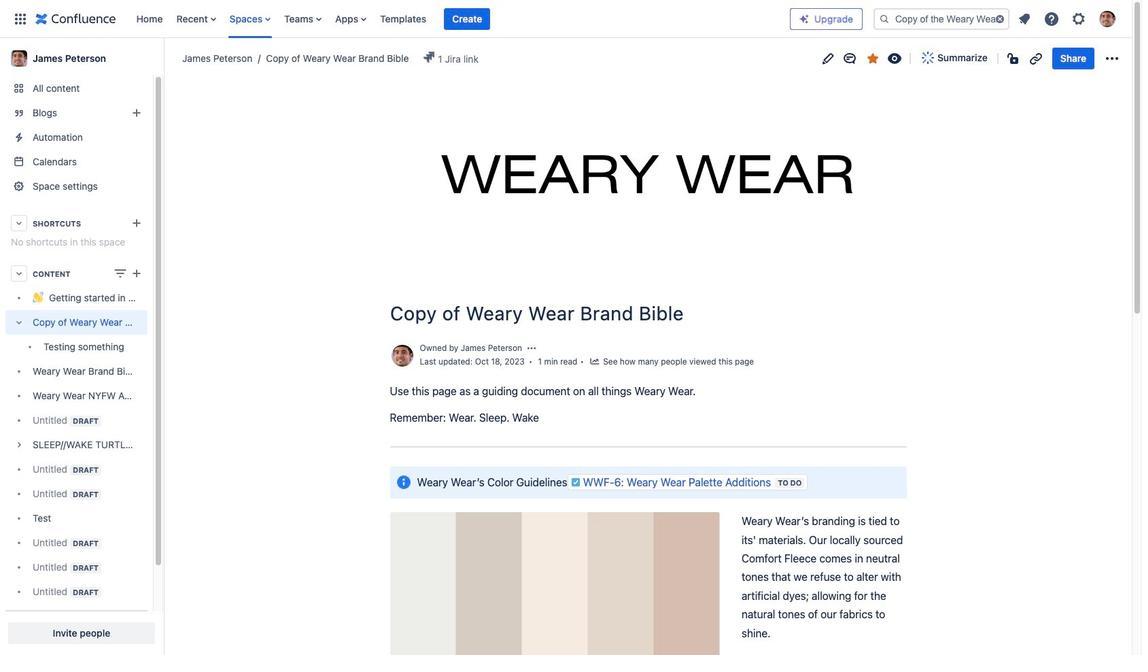 Task type: locate. For each thing, give the bounding box(es) containing it.
edit this page image
[[820, 50, 837, 66]]

list
[[130, 0, 791, 38], [1013, 6, 1125, 31]]

banner
[[0, 0, 1133, 38]]

copy link image
[[1029, 50, 1045, 66]]

create a page image
[[129, 265, 145, 282]]

stop watching image
[[887, 50, 903, 66]]

None search field
[[874, 8, 1010, 30]]

0 horizontal spatial list
[[130, 0, 791, 38]]

your profile and preferences image
[[1100, 11, 1116, 27]]

notification icon image
[[1017, 11, 1033, 27]]

list item
[[444, 8, 491, 30]]

Search field
[[874, 8, 1010, 30]]

change view image
[[112, 265, 129, 282]]

confluence image
[[35, 11, 116, 27], [35, 11, 116, 27]]

help icon image
[[1044, 11, 1061, 27]]

list for premium icon
[[1013, 6, 1125, 31]]

tree item
[[5, 310, 148, 359]]

appswitcher icon image
[[12, 11, 29, 27]]

add shortcut image
[[129, 215, 145, 231]]

panel info image
[[396, 474, 412, 491]]

tree
[[5, 286, 148, 629]]

more actions image
[[1105, 50, 1121, 66]]

1 horizontal spatial list
[[1013, 6, 1125, 31]]



Task type: describe. For each thing, give the bounding box(es) containing it.
premium image
[[799, 13, 810, 24]]

list item inside list
[[444, 8, 491, 30]]

more information about james peterson image
[[390, 344, 415, 368]]

neutrals.png image
[[390, 512, 720, 655]]

global element
[[8, 0, 791, 38]]

collapse sidebar image
[[148, 45, 178, 72]]

manage page ownership image
[[527, 343, 537, 354]]

create a blog image
[[129, 105, 145, 121]]

settings icon image
[[1072, 11, 1088, 27]]

tree inside space element
[[5, 286, 148, 629]]

space element
[[0, 38, 163, 655]]

search image
[[880, 13, 891, 24]]

tree item inside space element
[[5, 310, 148, 359]]

no restrictions image
[[1007, 50, 1023, 66]]

clear search session image
[[995, 13, 1006, 24]]

list for appswitcher icon
[[130, 0, 791, 38]]

unstar image
[[865, 50, 882, 66]]



Task type: vqa. For each thing, say whether or not it's contained in the screenshot.
the top with
no



